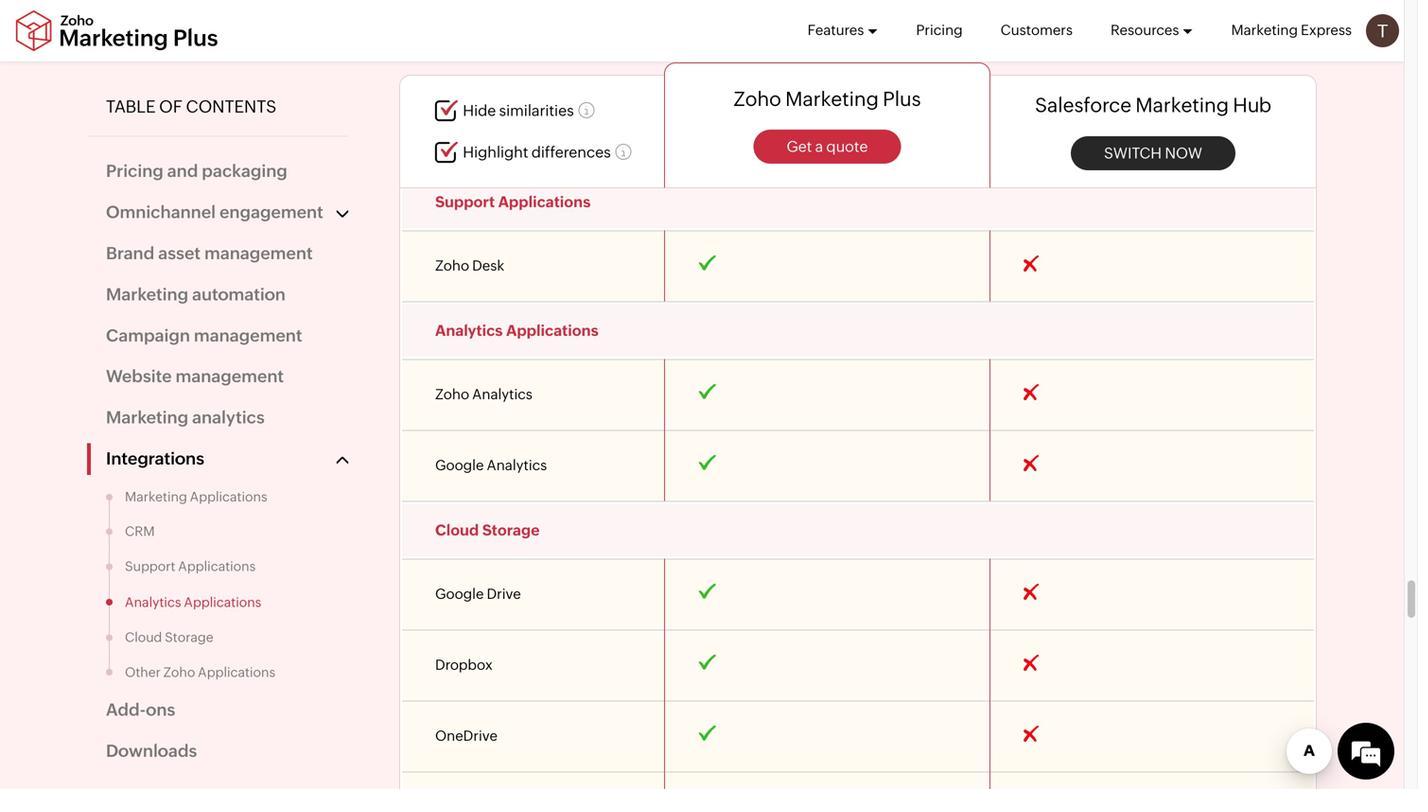Task type: describe. For each thing, give the bounding box(es) containing it.
features
[[808, 22, 864, 38]]

add-
[[106, 700, 146, 719]]

differences
[[531, 144, 611, 161]]

similarities
[[499, 102, 574, 119]]

features link
[[808, 0, 878, 61]]

1 vertical spatial storage
[[165, 629, 213, 645]]

and
[[167, 161, 198, 181]]

switch now link
[[1071, 136, 1236, 170]]

hide
[[463, 102, 496, 119]]

get a quote
[[787, 138, 868, 155]]

marketing for marketing automation
[[106, 285, 188, 304]]

ons
[[146, 700, 175, 719]]

1 horizontal spatial cloud storage
[[435, 521, 540, 539]]

a
[[815, 138, 823, 155]]

highlight
[[463, 144, 528, 161]]

get
[[787, 138, 812, 155]]

terry turtle image
[[1366, 14, 1399, 47]]

now
[[1165, 144, 1202, 162]]

analytics
[[192, 408, 265, 427]]

marketing up now
[[1136, 94, 1229, 116]]

marketing up get a quote
[[785, 88, 879, 110]]

resources link
[[1111, 0, 1193, 61]]

express
[[1301, 22, 1352, 38]]

other
[[125, 664, 161, 679]]

1 horizontal spatial analytics applications
[[435, 322, 599, 339]]

quote
[[826, 138, 868, 155]]

pricing for pricing
[[916, 22, 963, 38]]

pricing link
[[916, 0, 963, 61]]

1 vertical spatial support
[[125, 559, 175, 574]]

automation
[[192, 285, 286, 304]]

1 horizontal spatial zoho
[[734, 88, 781, 110]]

website
[[106, 367, 172, 386]]

management for campaign management
[[194, 326, 302, 345]]

downloads
[[106, 741, 197, 760]]

1 horizontal spatial storage
[[482, 521, 540, 539]]

marketing for marketing applications
[[125, 489, 187, 504]]

omnichannel engagement
[[106, 202, 323, 222]]

omnichannel
[[106, 202, 216, 222]]

website management
[[106, 367, 284, 386]]



Task type: vqa. For each thing, say whether or not it's contained in the screenshot.
similarities
yes



Task type: locate. For each thing, give the bounding box(es) containing it.
marketing automation
[[106, 285, 286, 304]]

1 horizontal spatial cloud
[[435, 521, 479, 539]]

2 vertical spatial management
[[175, 367, 284, 386]]

1 vertical spatial cloud
[[125, 629, 162, 645]]

marketing down "integrations"
[[125, 489, 187, 504]]

0 vertical spatial support applications
[[435, 193, 591, 211]]

packaging
[[202, 161, 287, 181]]

0 horizontal spatial support applications
[[125, 559, 256, 574]]

0 vertical spatial management
[[204, 244, 313, 263]]

brand asset management
[[106, 244, 313, 263]]

support down highlight on the left top
[[435, 193, 495, 211]]

integrations
[[106, 449, 204, 468]]

1 vertical spatial cloud storage
[[125, 629, 213, 645]]

get a quote link
[[754, 130, 901, 164]]

zoho marketingplus logo image
[[14, 10, 220, 52]]

support
[[435, 193, 495, 211], [125, 559, 175, 574]]

pricing up the plus on the right
[[916, 22, 963, 38]]

of
[[159, 97, 182, 116]]

support down 'crm'
[[125, 559, 175, 574]]

pricing for pricing and packaging
[[106, 161, 163, 181]]

0 horizontal spatial pricing
[[106, 161, 163, 181]]

storage
[[482, 521, 540, 539], [165, 629, 213, 645]]

switch now
[[1104, 144, 1202, 162]]

contents
[[186, 97, 277, 116]]

0 horizontal spatial zoho
[[163, 664, 195, 679]]

marketing left 'express'
[[1231, 22, 1298, 38]]

0 horizontal spatial cloud
[[125, 629, 162, 645]]

salesforce
[[1035, 94, 1132, 116]]

marketing for marketing express
[[1231, 22, 1298, 38]]

0 vertical spatial pricing
[[916, 22, 963, 38]]

0 vertical spatial storage
[[482, 521, 540, 539]]

1 vertical spatial zoho
[[163, 664, 195, 679]]

1 vertical spatial analytics
[[125, 594, 181, 609]]

analytics applications
[[435, 322, 599, 339], [125, 594, 261, 609]]

1 vertical spatial support applications
[[125, 559, 256, 574]]

0 horizontal spatial cloud storage
[[125, 629, 213, 645]]

0 vertical spatial cloud
[[435, 521, 479, 539]]

add-ons
[[106, 700, 175, 719]]

management
[[204, 244, 313, 263], [194, 326, 302, 345], [175, 367, 284, 386]]

table
[[106, 97, 156, 116]]

marketing applications
[[125, 489, 267, 504]]

marketing for marketing analytics
[[106, 408, 188, 427]]

hide similarities
[[463, 102, 574, 119]]

1 horizontal spatial support
[[435, 193, 495, 211]]

0 horizontal spatial analytics
[[125, 594, 181, 609]]

salesforce marketing hub
[[1035, 94, 1272, 116]]

0 vertical spatial support
[[435, 193, 495, 211]]

management down engagement
[[204, 244, 313, 263]]

management down the automation
[[194, 326, 302, 345]]

pricing and packaging
[[106, 161, 287, 181]]

0 vertical spatial analytics
[[435, 322, 503, 339]]

management up analytics
[[175, 367, 284, 386]]

highlight differences
[[463, 144, 611, 161]]

1 vertical spatial management
[[194, 326, 302, 345]]

1 horizontal spatial support applications
[[435, 193, 591, 211]]

campaign management
[[106, 326, 302, 345]]

campaign
[[106, 326, 190, 345]]

support applications down highlight on the left top
[[435, 193, 591, 211]]

0 horizontal spatial storage
[[165, 629, 213, 645]]

cloud storage
[[435, 521, 540, 539], [125, 629, 213, 645]]

brand
[[106, 244, 154, 263]]

hub
[[1233, 94, 1272, 116]]

engagement
[[219, 202, 323, 222]]

0 vertical spatial cloud storage
[[435, 521, 540, 539]]

zoho right other
[[163, 664, 195, 679]]

marketing up "integrations"
[[106, 408, 188, 427]]

1 horizontal spatial analytics
[[435, 322, 503, 339]]

zoho marketing plus
[[734, 88, 921, 110]]

1 vertical spatial analytics applications
[[125, 594, 261, 609]]

pricing left and
[[106, 161, 163, 181]]

asset
[[158, 244, 201, 263]]

switch
[[1104, 144, 1162, 162]]

management for website management
[[175, 367, 284, 386]]

applications
[[498, 193, 591, 211], [506, 322, 599, 339], [190, 489, 267, 504], [178, 559, 256, 574], [184, 594, 261, 609], [198, 664, 275, 679]]

support applications
[[435, 193, 591, 211], [125, 559, 256, 574]]

pricing
[[916, 22, 963, 38], [106, 161, 163, 181]]

0 vertical spatial analytics applications
[[435, 322, 599, 339]]

marketing
[[1231, 22, 1298, 38], [785, 88, 879, 110], [1136, 94, 1229, 116], [106, 285, 188, 304], [106, 408, 188, 427], [125, 489, 187, 504]]

other zoho applications
[[125, 664, 275, 679]]

0 horizontal spatial support
[[125, 559, 175, 574]]

table of contents
[[106, 97, 277, 116]]

0 horizontal spatial analytics applications
[[125, 594, 261, 609]]

marketing express
[[1231, 22, 1352, 38]]

analytics
[[435, 322, 503, 339], [125, 594, 181, 609]]

customers
[[1001, 22, 1073, 38]]

marketing express link
[[1231, 0, 1352, 61]]

plus
[[883, 88, 921, 110]]

1 horizontal spatial pricing
[[916, 22, 963, 38]]

crm
[[125, 524, 155, 539]]

resources
[[1111, 22, 1179, 38]]

cloud
[[435, 521, 479, 539], [125, 629, 162, 645]]

1 vertical spatial pricing
[[106, 161, 163, 181]]

marketing analytics
[[106, 408, 265, 427]]

zoho
[[734, 88, 781, 110], [163, 664, 195, 679]]

support applications down 'crm'
[[125, 559, 256, 574]]

marketing up campaign on the top
[[106, 285, 188, 304]]

customers link
[[1001, 0, 1073, 61]]

0 vertical spatial zoho
[[734, 88, 781, 110]]

zoho up get a quote link
[[734, 88, 781, 110]]



